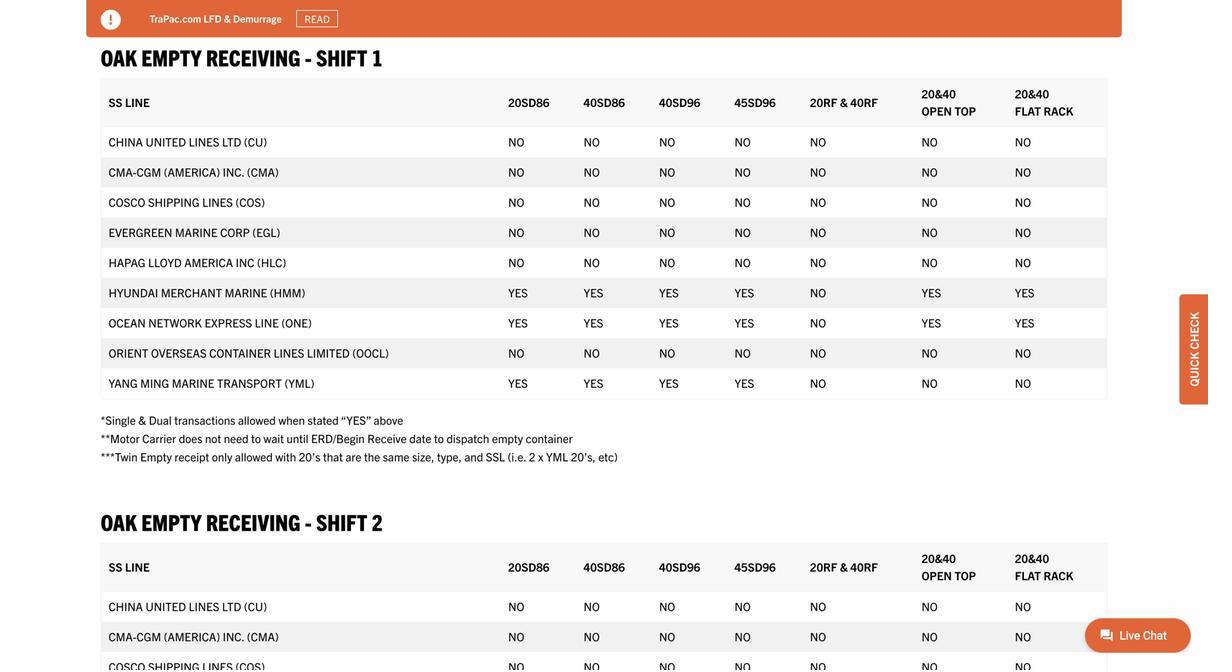 Task type: vqa. For each thing, say whether or not it's contained in the screenshot.


Task type: describe. For each thing, give the bounding box(es) containing it.
(i.e.
[[508, 450, 526, 464]]

20's,
[[571, 450, 596, 464]]

(cos)
[[236, 195, 265, 209]]

orient
[[109, 346, 148, 360]]

dispatch
[[447, 431, 489, 446]]

40rf for 2
[[851, 560, 878, 575]]

empty for oak empty receiving                - shift 1
[[141, 43, 202, 71]]

cma-cgm (america) inc. (cma) for oak empty receiving                - shift 2
[[109, 630, 279, 644]]

united for oak empty receiving                - shift 1
[[146, 134, 186, 149]]

40rf for 1
[[851, 95, 878, 109]]

stated
[[308, 413, 339, 427]]

shipping
[[148, 195, 200, 209]]

oak empty receiving                - shift 2
[[101, 508, 383, 536]]

erd/begin
[[311, 431, 365, 446]]

0 vertical spatial allowed
[[238, 413, 276, 427]]

inc. for oak empty receiving                - shift 1
[[223, 165, 244, 179]]

oak for oak empty receiving                - shift 1
[[101, 43, 137, 71]]

transactions
[[174, 413, 235, 427]]

ltd for oak empty receiving                - shift 2
[[222, 600, 241, 614]]

***twin
[[101, 450, 138, 464]]

ocean
[[109, 316, 146, 330]]

china for oak empty receiving                - shift 1
[[109, 134, 143, 149]]

that
[[323, 450, 343, 464]]

overseas
[[151, 346, 207, 360]]

(cu) for 2
[[244, 600, 267, 614]]

transport
[[217, 376, 282, 390]]

20rf & 40rf for oak empty receiving                - shift 2
[[810, 560, 878, 575]]

read link
[[296, 10, 338, 27]]

ss line for oak empty receiving                - shift 2
[[109, 560, 150, 575]]

(egl)
[[252, 225, 280, 239]]

cosco shipping lines (cos)
[[109, 195, 265, 209]]

hapag
[[109, 255, 145, 270]]

line for oak empty receiving                - shift 1
[[125, 95, 150, 109]]

yang
[[109, 376, 138, 390]]

not
[[205, 431, 221, 446]]

need
[[224, 431, 249, 446]]

cosco
[[109, 195, 145, 209]]

america
[[184, 255, 233, 270]]

same
[[383, 450, 410, 464]]

quick
[[1187, 353, 1201, 387]]

ocean network express line (one)
[[109, 316, 312, 330]]

20rf & 40rf for oak empty receiving                - shift 1
[[810, 95, 878, 109]]

oak for oak empty receiving                - shift 2
[[101, 508, 137, 536]]

empty
[[492, 431, 523, 446]]

rack for oak empty receiving                - shift 2
[[1044, 569, 1074, 583]]

merchant
[[161, 285, 222, 300]]

marine for transport
[[172, 376, 214, 390]]

empty for oak empty receiving                - shift 2
[[141, 508, 202, 536]]

wait
[[264, 431, 284, 446]]

only
[[212, 450, 232, 464]]

oak empty receiving                - shift 1
[[101, 43, 383, 71]]

20sd86 for oak empty receiving                - shift 1
[[508, 95, 550, 109]]

empty
[[140, 450, 172, 464]]

shift for 2
[[316, 508, 367, 536]]

1
[[372, 43, 383, 71]]

0 vertical spatial marine
[[175, 225, 218, 239]]

china united lines ltd (cu) for oak empty receiving                - shift 2
[[109, 600, 267, 614]]

yang ming marine transport (yml)
[[109, 376, 314, 390]]

1 to from the left
[[251, 431, 261, 446]]

marine for (hmm)
[[225, 285, 267, 300]]

date
[[409, 431, 431, 446]]

lloyd
[[148, 255, 182, 270]]

when
[[278, 413, 305, 427]]

china for oak empty receiving                - shift 2
[[109, 600, 143, 614]]

cma- for oak empty receiving                - shift 2
[[109, 630, 137, 644]]

x
[[538, 450, 543, 464]]

ss for oak empty receiving                - shift 2
[[109, 560, 122, 575]]

ming
[[140, 376, 169, 390]]

(america) for oak empty receiving                - shift 2
[[164, 630, 220, 644]]

does
[[179, 431, 202, 446]]

are
[[346, 450, 361, 464]]

40sd86 for oak empty receiving                - shift 1
[[584, 95, 625, 109]]

cgm for oak empty receiving                - shift 2
[[137, 630, 161, 644]]

dual
[[149, 413, 172, 427]]

the
[[364, 450, 380, 464]]

20&40 flat rack for oak empty receiving                - shift 2
[[1015, 552, 1074, 583]]

receipt
[[175, 450, 209, 464]]

(hlc)
[[257, 255, 286, 270]]

line for oak empty receiving                - shift 2
[[125, 560, 150, 575]]

20&40 flat rack for oak empty receiving                - shift 1
[[1015, 86, 1074, 118]]

(one)
[[281, 316, 312, 330]]

until
[[287, 431, 309, 446]]

cgm for oak empty receiving                - shift 1
[[137, 165, 161, 179]]

yml
[[546, 450, 568, 464]]

demurrage
[[233, 12, 282, 25]]

- for 2
[[305, 508, 312, 536]]

read
[[304, 12, 330, 25]]

check
[[1187, 313, 1201, 350]]

20's
[[299, 450, 320, 464]]



Task type: locate. For each thing, give the bounding box(es) containing it.
1 vertical spatial ltd
[[222, 600, 241, 614]]

"yes"
[[341, 413, 371, 427]]

1 20&40 flat rack from the top
[[1015, 86, 1074, 118]]

container
[[526, 431, 573, 446]]

1 vertical spatial top
[[955, 569, 976, 583]]

ltd for oak empty receiving                - shift 1
[[222, 134, 241, 149]]

1 ltd from the top
[[222, 134, 241, 149]]

container
[[209, 346, 271, 360]]

carrier
[[142, 431, 176, 446]]

0 vertical spatial ss
[[109, 95, 122, 109]]

oak down ***twin
[[101, 508, 137, 536]]

1 (cu) from the top
[[244, 134, 267, 149]]

0 vertical spatial 20&40 open top
[[922, 86, 976, 118]]

1 china united lines ltd (cu) from the top
[[109, 134, 267, 149]]

(cu) for 1
[[244, 134, 267, 149]]

0 vertical spatial inc.
[[223, 165, 244, 179]]

ss for oak empty receiving                - shift 1
[[109, 95, 122, 109]]

trapac.com lfd & demurrage
[[150, 12, 282, 25]]

2 top from the top
[[955, 569, 976, 583]]

1 vertical spatial marine
[[225, 285, 267, 300]]

hapag lloyd america inc (hlc)
[[109, 255, 286, 270]]

1 vertical spatial shift
[[316, 508, 367, 536]]

(yml)
[[285, 376, 314, 390]]

40rf
[[851, 95, 878, 109], [851, 560, 878, 575]]

empty down trapac.com at the left top
[[141, 43, 202, 71]]

marine up hapag lloyd america inc (hlc)
[[175, 225, 218, 239]]

2 cma-cgm (america) inc. (cma) from the top
[[109, 630, 279, 644]]

rack for oak empty receiving                - shift 1
[[1044, 103, 1074, 118]]

(america) for oak empty receiving                - shift 1
[[164, 165, 220, 179]]

top for oak empty receiving                - shift 2
[[955, 569, 976, 583]]

ss line
[[109, 95, 150, 109], [109, 560, 150, 575]]

united
[[146, 134, 186, 149], [146, 600, 186, 614]]

40sd86 for oak empty receiving                - shift 2
[[584, 560, 625, 575]]

2 20sd86 from the top
[[508, 560, 550, 575]]

0 vertical spatial line
[[125, 95, 150, 109]]

20rf
[[810, 95, 837, 109], [810, 560, 837, 575]]

45sd96 for oak empty receiving                - shift 1
[[735, 95, 776, 109]]

0 vertical spatial china
[[109, 134, 143, 149]]

(cma) for 1
[[247, 165, 279, 179]]

1 40rf from the top
[[851, 95, 878, 109]]

20sd86
[[508, 95, 550, 109], [508, 560, 550, 575]]

to left the wait
[[251, 431, 261, 446]]

trapac.com
[[150, 12, 201, 25]]

1 45sd96 from the top
[[735, 95, 776, 109]]

1 ss from the top
[[109, 95, 122, 109]]

1 china from the top
[[109, 134, 143, 149]]

top for oak empty receiving                - shift 1
[[955, 103, 976, 118]]

1 open from the top
[[922, 103, 952, 118]]

open
[[922, 103, 952, 118], [922, 569, 952, 583]]

0 vertical spatial 40sd96
[[659, 95, 700, 109]]

shift down that
[[316, 508, 367, 536]]

- for 1
[[305, 43, 312, 71]]

1 empty from the top
[[141, 43, 202, 71]]

- down read link
[[305, 43, 312, 71]]

2 40rf from the top
[[851, 560, 878, 575]]

express
[[205, 316, 252, 330]]

2 (cma) from the top
[[247, 630, 279, 644]]

2 china united lines ltd (cu) from the top
[[109, 600, 267, 614]]

2 empty from the top
[[141, 508, 202, 536]]

china
[[109, 134, 143, 149], [109, 600, 143, 614]]

2 open from the top
[[922, 569, 952, 583]]

oak
[[101, 43, 137, 71], [101, 508, 137, 536]]

2 20rf & 40rf from the top
[[810, 560, 878, 575]]

network
[[148, 316, 202, 330]]

0 vertical spatial (cma)
[[247, 165, 279, 179]]

china united lines ltd (cu) for oak empty receiving                - shift 1
[[109, 134, 267, 149]]

evergreen marine corp (egl)
[[109, 225, 280, 239]]

and
[[464, 450, 483, 464]]

0 vertical spatial open
[[922, 103, 952, 118]]

0 vertical spatial oak
[[101, 43, 137, 71]]

0 vertical spatial 40sd86
[[584, 95, 625, 109]]

receive
[[367, 431, 407, 446]]

1 vertical spatial united
[[146, 600, 186, 614]]

1 vertical spatial 2
[[372, 508, 383, 536]]

orient overseas container lines limited (oocl)
[[109, 346, 389, 360]]

1 20rf from the top
[[810, 95, 837, 109]]

1 vertical spatial empty
[[141, 508, 202, 536]]

1 vertical spatial oak
[[101, 508, 137, 536]]

1 vertical spatial rack
[[1044, 569, 1074, 583]]

0 vertical spatial china united lines ltd (cu)
[[109, 134, 267, 149]]

2 flat from the top
[[1015, 569, 1041, 583]]

(hmm)
[[270, 285, 305, 300]]

0 vertical spatial 40rf
[[851, 95, 878, 109]]

20&40 open top for oak empty receiving                - shift 1
[[922, 86, 976, 118]]

shift for 1
[[316, 43, 367, 71]]

1 vertical spatial open
[[922, 569, 952, 583]]

40sd96
[[659, 95, 700, 109], [659, 560, 700, 575]]

(cma) for 2
[[247, 630, 279, 644]]

etc)
[[598, 450, 618, 464]]

0 vertical spatial empty
[[141, 43, 202, 71]]

40sd96 for oak empty receiving                - shift 2
[[659, 560, 700, 575]]

0 vertical spatial 45sd96
[[735, 95, 776, 109]]

1 vertical spatial ss line
[[109, 560, 150, 575]]

2 ss from the top
[[109, 560, 122, 575]]

2 cma- from the top
[[109, 630, 137, 644]]

(cma)
[[247, 165, 279, 179], [247, 630, 279, 644]]

yes
[[508, 285, 528, 300], [584, 285, 603, 300], [659, 285, 679, 300], [735, 285, 754, 300], [922, 285, 941, 300], [1015, 285, 1035, 300], [508, 316, 528, 330], [584, 316, 603, 330], [659, 316, 679, 330], [735, 316, 754, 330], [922, 316, 941, 330], [1015, 316, 1035, 330], [508, 376, 528, 390], [584, 376, 603, 390], [659, 376, 679, 390], [735, 376, 754, 390]]

1 vertical spatial (cu)
[[244, 600, 267, 614]]

flat
[[1015, 103, 1041, 118], [1015, 569, 1041, 583]]

open for 1
[[922, 103, 952, 118]]

limited
[[307, 346, 350, 360]]

2 vertical spatial marine
[[172, 376, 214, 390]]

inc.
[[223, 165, 244, 179], [223, 630, 244, 644]]

0 vertical spatial ss line
[[109, 95, 150, 109]]

1 flat from the top
[[1015, 103, 1041, 118]]

2 left x
[[529, 450, 536, 464]]

lfd
[[204, 12, 222, 25]]

1 vertical spatial (america)
[[164, 630, 220, 644]]

marine down overseas
[[172, 376, 214, 390]]

2 20&40 open top from the top
[[922, 552, 976, 583]]

1 cma- from the top
[[109, 165, 137, 179]]

cma- for oak empty receiving                - shift 1
[[109, 165, 137, 179]]

united for oak empty receiving                - shift 2
[[146, 600, 186, 614]]

1 vertical spatial receiving
[[206, 508, 300, 536]]

&
[[224, 12, 231, 25], [840, 95, 848, 109], [138, 413, 146, 427], [840, 560, 848, 575]]

1 vertical spatial flat
[[1015, 569, 1041, 583]]

2 45sd96 from the top
[[735, 560, 776, 575]]

2 inside the *single & dual transactions allowed when stated "yes" above **motor carrier does not need to wait until erd/begin receive date to dispatch empty container ***twin empty receipt only allowed with 20's that are the same size, type, and ssl (i.e. 2 x yml 20's, etc)
[[529, 450, 536, 464]]

1 top from the top
[[955, 103, 976, 118]]

(cu)
[[244, 134, 267, 149], [244, 600, 267, 614]]

1 vertical spatial (cma)
[[247, 630, 279, 644]]

2 (cu) from the top
[[244, 600, 267, 614]]

20&40
[[922, 86, 956, 101], [1015, 86, 1049, 101], [922, 552, 956, 566], [1015, 552, 1049, 566]]

0 vertical spatial top
[[955, 103, 976, 118]]

1 vertical spatial 20rf
[[810, 560, 837, 575]]

0 vertical spatial (america)
[[164, 165, 220, 179]]

flat for 2
[[1015, 569, 1041, 583]]

1 vertical spatial 20&40 open top
[[922, 552, 976, 583]]

flat for 1
[[1015, 103, 1041, 118]]

40sd86
[[584, 95, 625, 109], [584, 560, 625, 575]]

cgm
[[137, 165, 161, 179], [137, 630, 161, 644]]

inc
[[236, 255, 254, 270]]

china united lines ltd (cu)
[[109, 134, 267, 149], [109, 600, 267, 614]]

solid image
[[101, 10, 121, 30]]

size,
[[412, 450, 434, 464]]

1 40sd96 from the top
[[659, 95, 700, 109]]

quick check
[[1187, 313, 1201, 387]]

0 vertical spatial ltd
[[222, 134, 241, 149]]

1 cgm from the top
[[137, 165, 161, 179]]

*single & dual transactions allowed when stated "yes" above **motor carrier does not need to wait until erd/begin receive date to dispatch empty container ***twin empty receipt only allowed with 20's that are the same size, type, and ssl (i.e. 2 x yml 20's, etc)
[[101, 413, 618, 464]]

0 vertical spatial cma-cgm (america) inc. (cma)
[[109, 165, 279, 179]]

1 20rf & 40rf from the top
[[810, 95, 878, 109]]

1 20sd86 from the top
[[508, 95, 550, 109]]

0 vertical spatial cgm
[[137, 165, 161, 179]]

2 40sd96 from the top
[[659, 560, 700, 575]]

1 cma-cgm (america) inc. (cma) from the top
[[109, 165, 279, 179]]

1 vertical spatial 20sd86
[[508, 560, 550, 575]]

receiving for 1
[[206, 43, 300, 71]]

2 20rf from the top
[[810, 560, 837, 575]]

20rf for oak empty receiving                - shift 2
[[810, 560, 837, 575]]

open for 2
[[922, 569, 952, 583]]

2 20&40 flat rack from the top
[[1015, 552, 1074, 583]]

1 vertical spatial cma-
[[109, 630, 137, 644]]

1 vertical spatial 20rf & 40rf
[[810, 560, 878, 575]]

1 vertical spatial china
[[109, 600, 143, 614]]

ltd
[[222, 134, 241, 149], [222, 600, 241, 614]]

0 vertical spatial -
[[305, 43, 312, 71]]

2 china from the top
[[109, 600, 143, 614]]

0 vertical spatial rack
[[1044, 103, 1074, 118]]

1 receiving from the top
[[206, 43, 300, 71]]

1 vertical spatial cgm
[[137, 630, 161, 644]]

1 ss line from the top
[[109, 95, 150, 109]]

1 (cma) from the top
[[247, 165, 279, 179]]

empty down empty
[[141, 508, 202, 536]]

1 shift from the top
[[316, 43, 367, 71]]

0 vertical spatial cma-
[[109, 165, 137, 179]]

1 - from the top
[[305, 43, 312, 71]]

1 rack from the top
[[1044, 103, 1074, 118]]

2
[[529, 450, 536, 464], [372, 508, 383, 536]]

quick check link
[[1179, 295, 1208, 405]]

(america)
[[164, 165, 220, 179], [164, 630, 220, 644]]

cma-cgm (america) inc. (cma) for oak empty receiving                - shift 1
[[109, 165, 279, 179]]

1 vertical spatial china united lines ltd (cu)
[[109, 600, 267, 614]]

2 to from the left
[[434, 431, 444, 446]]

with
[[275, 450, 296, 464]]

2 ss line from the top
[[109, 560, 150, 575]]

1 vertical spatial line
[[255, 316, 279, 330]]

0 horizontal spatial to
[[251, 431, 261, 446]]

receiving
[[206, 43, 300, 71], [206, 508, 300, 536]]

-
[[305, 43, 312, 71], [305, 508, 312, 536]]

1 vertical spatial 20&40 flat rack
[[1015, 552, 1074, 583]]

allowed down the need
[[235, 450, 273, 464]]

1 vertical spatial ss
[[109, 560, 122, 575]]

0 vertical spatial shift
[[316, 43, 367, 71]]

*single
[[101, 413, 136, 427]]

1 united from the top
[[146, 134, 186, 149]]

45sd96 for oak empty receiving                - shift 2
[[735, 560, 776, 575]]

2 shift from the top
[[316, 508, 367, 536]]

1 horizontal spatial to
[[434, 431, 444, 446]]

0 vertical spatial 20sd86
[[508, 95, 550, 109]]

1 vertical spatial 40sd96
[[659, 560, 700, 575]]

1 horizontal spatial 2
[[529, 450, 536, 464]]

1 inc. from the top
[[223, 165, 244, 179]]

receiving for 2
[[206, 508, 300, 536]]

1 40sd86 from the top
[[584, 95, 625, 109]]

evergreen
[[109, 225, 172, 239]]

2 united from the top
[[146, 600, 186, 614]]

1 vertical spatial 40rf
[[851, 560, 878, 575]]

0 vertical spatial 2
[[529, 450, 536, 464]]

type,
[[437, 450, 462, 464]]

0 vertical spatial 20rf & 40rf
[[810, 95, 878, 109]]

cma-
[[109, 165, 137, 179], [109, 630, 137, 644]]

1 vertical spatial cma-cgm (america) inc. (cma)
[[109, 630, 279, 644]]

2 inc. from the top
[[223, 630, 244, 644]]

20&40 open top for oak empty receiving                - shift 2
[[922, 552, 976, 583]]

to right date
[[434, 431, 444, 446]]

1 vertical spatial -
[[305, 508, 312, 536]]

2 vertical spatial line
[[125, 560, 150, 575]]

0 vertical spatial 20rf
[[810, 95, 837, 109]]

1 (america) from the top
[[164, 165, 220, 179]]

2 - from the top
[[305, 508, 312, 536]]

inc. for oak empty receiving                - shift 2
[[223, 630, 244, 644]]

0 vertical spatial (cu)
[[244, 134, 267, 149]]

1 vertical spatial inc.
[[223, 630, 244, 644]]

1 vertical spatial 45sd96
[[735, 560, 776, 575]]

2 ltd from the top
[[222, 600, 241, 614]]

marine down inc
[[225, 285, 267, 300]]

2 rack from the top
[[1044, 569, 1074, 583]]

2 cgm from the top
[[137, 630, 161, 644]]

0 vertical spatial receiving
[[206, 43, 300, 71]]

ssl
[[486, 450, 505, 464]]

allowed up the wait
[[238, 413, 276, 427]]

cma-cgm (america) inc. (cma)
[[109, 165, 279, 179], [109, 630, 279, 644]]

above
[[374, 413, 403, 427]]

hyundai
[[109, 285, 158, 300]]

- down 20's
[[305, 508, 312, 536]]

corp
[[220, 225, 250, 239]]

2 down the
[[372, 508, 383, 536]]

0 vertical spatial 20&40 flat rack
[[1015, 86, 1074, 118]]

2 40sd86 from the top
[[584, 560, 625, 575]]

allowed
[[238, 413, 276, 427], [235, 450, 273, 464]]

**motor
[[101, 431, 140, 446]]

0 horizontal spatial 2
[[372, 508, 383, 536]]

& inside the *single & dual transactions allowed when stated "yes" above **motor carrier does not need to wait until erd/begin receive date to dispatch empty container ***twin empty receipt only allowed with 20's that are the same size, type, and ssl (i.e. 2 x yml 20's, etc)
[[138, 413, 146, 427]]

0 vertical spatial united
[[146, 134, 186, 149]]

ss line for oak empty receiving                - shift 1
[[109, 95, 150, 109]]

oak down solid icon
[[101, 43, 137, 71]]

40sd96 for oak empty receiving                - shift 1
[[659, 95, 700, 109]]

top
[[955, 103, 976, 118], [955, 569, 976, 583]]

2 (america) from the top
[[164, 630, 220, 644]]

0 vertical spatial flat
[[1015, 103, 1041, 118]]

1 vertical spatial 40sd86
[[584, 560, 625, 575]]

1 20&40 open top from the top
[[922, 86, 976, 118]]

shift left 1
[[316, 43, 367, 71]]

(oocl)
[[352, 346, 389, 360]]

to
[[251, 431, 261, 446], [434, 431, 444, 446]]

20rf for oak empty receiving                - shift 1
[[810, 95, 837, 109]]

2 receiving from the top
[[206, 508, 300, 536]]

hyundai merchant marine (hmm)
[[109, 285, 305, 300]]

lines
[[189, 134, 219, 149], [202, 195, 233, 209], [274, 346, 304, 360], [189, 600, 219, 614]]

2 oak from the top
[[101, 508, 137, 536]]

1 oak from the top
[[101, 43, 137, 71]]

1 vertical spatial allowed
[[235, 450, 273, 464]]

20sd86 for oak empty receiving                - shift 2
[[508, 560, 550, 575]]



